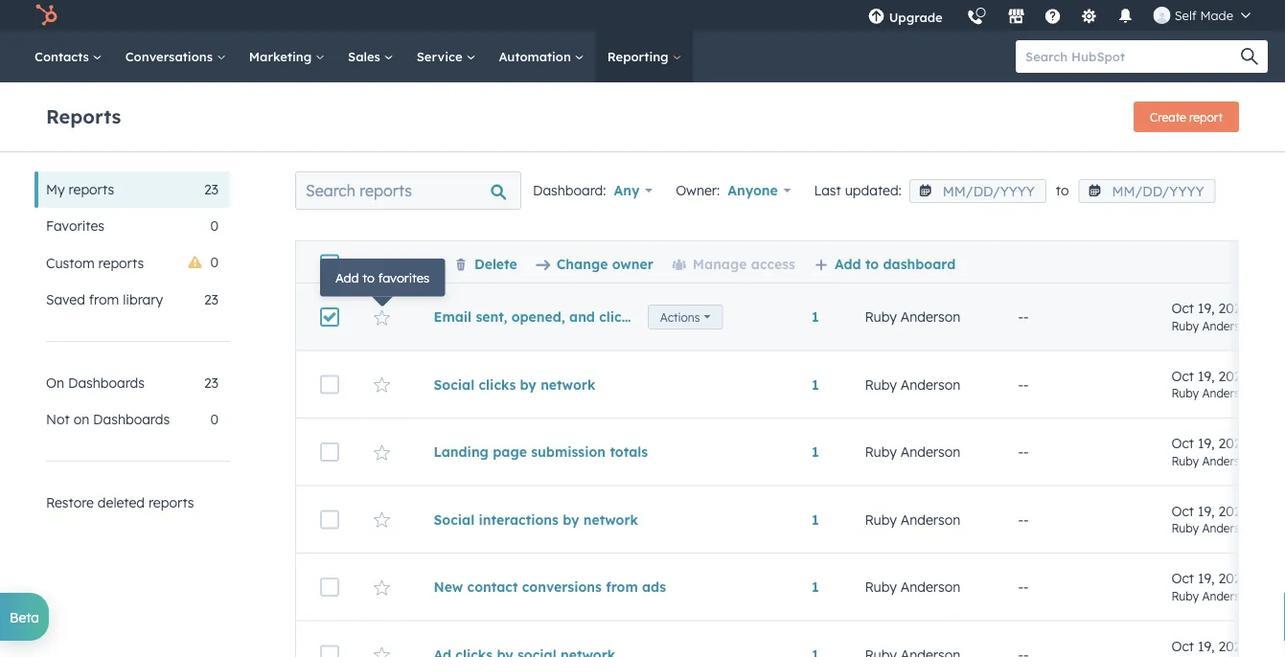 Task type: vqa. For each thing, say whether or not it's contained in the screenshot.


Task type: describe. For each thing, give the bounding box(es) containing it.
1 for new contact conversions from ads
[[812, 579, 819, 596]]

my
[[46, 181, 65, 198]]

reports for custom reports
[[98, 254, 144, 271]]

add for add to favorites
[[335, 270, 359, 286]]

3:05 for social interactions by network
[[1252, 502, 1278, 519]]

updated:
[[845, 182, 902, 199]]

settings image
[[1081, 9, 1098, 26]]

3:05 for landing page submission totals
[[1252, 435, 1278, 452]]

any button
[[614, 177, 653, 204]]

delete
[[475, 255, 517, 272]]

landing
[[434, 444, 489, 461]]

p for social interactions by network
[[1282, 502, 1285, 519]]

social interactions by network button
[[434, 511, 723, 528]]

actions button
[[648, 305, 723, 329]]

calling icon button
[[959, 2, 992, 30]]

23 for my reports
[[204, 181, 219, 198]]

notifications image
[[1117, 9, 1135, 26]]

anyone button
[[728, 177, 791, 204]]

0 horizontal spatial from
[[89, 291, 119, 308]]

custom
[[46, 254, 95, 271]]

1 for landing page submission totals
[[812, 444, 819, 461]]

library
[[123, 291, 163, 308]]

reports banner
[[46, 96, 1239, 132]]

owner
[[612, 255, 653, 272]]

marketing link
[[238, 31, 336, 82]]

report
[[1190, 110, 1223, 124]]

email
[[434, 309, 472, 325]]

send
[[738, 309, 770, 325]]

my reports
[[46, 181, 114, 198]]

new
[[434, 579, 463, 596]]

1 button for new contact conversions from ads
[[812, 579, 819, 596]]

Search HubSpot search field
[[1016, 40, 1251, 73]]

-- for social interactions by network
[[1018, 511, 1029, 528]]

social for social interactions by network
[[434, 511, 475, 528]]

conversations link
[[114, 31, 238, 82]]

owner:
[[676, 182, 720, 199]]

p for new contact conversions from ads
[[1282, 570, 1285, 587]]

1 button for landing page submission totals
[[812, 444, 819, 461]]

contacts
[[35, 48, 93, 64]]

add to dashboard
[[835, 255, 956, 272]]

ruby anderson for new contact conversions from ads
[[865, 579, 961, 596]]

email sent, opened, and click totals by email send date button
[[434, 309, 804, 325]]

saved from library
[[46, 291, 163, 308]]

email sent, opened, and click totals by email send date
[[434, 309, 804, 325]]

2023 inside oct 19, 2023 3:15 p ruby anderson
[[1219, 300, 1249, 317]]

dashboard
[[883, 255, 956, 272]]

landing page submission totals button
[[434, 444, 723, 461]]

manage access button
[[673, 255, 795, 272]]

0 for favorites
[[210, 218, 219, 234]]

selected
[[394, 257, 439, 271]]

1 horizontal spatial from
[[606, 579, 638, 596]]

automation link
[[487, 31, 596, 82]]

3:15
[[1252, 300, 1276, 317]]

19, for social clicks by network
[[1198, 367, 1215, 384]]

reports inside button
[[148, 495, 194, 511]]

social clicks by network button
[[434, 376, 723, 393]]

create report link
[[1134, 102, 1239, 132]]

restore deleted reports button
[[35, 485, 230, 521]]

1 -- from the top
[[1018, 309, 1029, 325]]

manage access
[[693, 255, 795, 272]]

search button
[[1232, 40, 1268, 73]]

service
[[417, 48, 466, 64]]

new contact conversions from ads
[[434, 579, 666, 596]]

click
[[599, 309, 630, 325]]

-- for social clicks by network
[[1018, 376, 1029, 393]]

contacts link
[[23, 31, 114, 82]]

on dashboards
[[46, 375, 145, 392]]

reporting
[[607, 48, 672, 64]]

restore deleted reports
[[46, 495, 194, 511]]

sales link
[[336, 31, 405, 82]]

email
[[697, 309, 734, 325]]

to for add to dashboard
[[865, 255, 879, 272]]

anyone
[[728, 182, 778, 199]]

landing page submission totals
[[434, 444, 648, 461]]

and
[[569, 309, 595, 325]]

ruby anderson image
[[1154, 7, 1171, 24]]

delete button
[[454, 255, 517, 272]]

1 for social clicks by network
[[812, 376, 819, 393]]

last updated:
[[814, 182, 902, 199]]

self made
[[1175, 7, 1234, 23]]

19, for landing page submission totals
[[1198, 435, 1215, 452]]

19, for new contact conversions from ads
[[1198, 570, 1215, 587]]

dashboard:
[[533, 182, 606, 199]]

upgrade
[[889, 9, 943, 25]]

19, for social interactions by network
[[1198, 502, 1215, 519]]

oct 19, 2023 3:05 p ruby anderson for social interactions by network
[[1172, 502, 1285, 536]]

marketplaces button
[[997, 0, 1037, 31]]

oct inside oct 19, 2023 3:15 p ruby anderson
[[1172, 300, 1194, 317]]

page
[[493, 444, 527, 461]]

ruby anderson for landing page submission totals
[[865, 444, 961, 461]]

oct for new contact conversions from ads
[[1172, 570, 1194, 587]]

oct for landing page submission totals
[[1172, 435, 1194, 452]]

actions
[[660, 310, 700, 324]]

add to dashboard button
[[815, 255, 956, 272]]

saved
[[46, 291, 85, 308]]

change owner button
[[536, 255, 653, 272]]

new contact conversions from ads button
[[434, 579, 723, 596]]

p inside oct 19, 2023 3:15 p ruby anderson
[[1280, 300, 1285, 317]]

access
[[751, 255, 795, 272]]

to for add to favorites
[[363, 270, 375, 286]]

notifications button
[[1110, 0, 1142, 31]]

interactions
[[479, 511, 559, 528]]

settings link
[[1069, 0, 1110, 31]]

3:05 for new contact conversions from ads
[[1252, 570, 1278, 587]]

add to favorites
[[335, 270, 430, 286]]

reporting link
[[596, 31, 693, 82]]

reports
[[46, 104, 121, 128]]

favorites
[[46, 218, 104, 234]]

0 for not on dashboards
[[210, 411, 219, 428]]

custom reports
[[46, 254, 144, 271]]

on
[[73, 411, 89, 428]]

social clicks by network
[[434, 376, 596, 393]]

6 2023 from the top
[[1219, 638, 1249, 654]]

social for social clicks by network
[[434, 376, 475, 393]]

1 button for social clicks by network
[[812, 376, 819, 393]]



Task type: locate. For each thing, give the bounding box(es) containing it.
2 23 from the top
[[204, 291, 219, 308]]

1 vertical spatial by
[[520, 376, 537, 393]]

2 3:05 from the top
[[1252, 435, 1278, 452]]

upgrade image
[[868, 9, 885, 26]]

2 vertical spatial reports
[[148, 495, 194, 511]]

any
[[614, 182, 640, 199]]

1 vertical spatial 0
[[210, 254, 219, 271]]

reports right my
[[69, 181, 114, 198]]

oct 19, 2023 3:05 p
[[1172, 638, 1285, 654]]

1 1 button from the top
[[812, 309, 819, 325]]

ads
[[642, 579, 666, 596]]

0 vertical spatial by
[[676, 309, 693, 325]]

by for social clicks by network
[[520, 376, 537, 393]]

oct 19, 2023 3:05 p ruby anderson for new contact conversions from ads
[[1172, 570, 1285, 603]]

2 oct from the top
[[1172, 367, 1194, 384]]

change owner
[[557, 255, 653, 272]]

help image
[[1044, 9, 1062, 26]]

made
[[1200, 7, 1234, 23]]

reports
[[69, 181, 114, 198], [98, 254, 144, 271], [148, 495, 194, 511]]

3 0 from the top
[[210, 411, 219, 428]]

5 ruby anderson from the top
[[865, 579, 961, 596]]

4 19, from the top
[[1198, 502, 1215, 519]]

0 horizontal spatial add
[[335, 270, 359, 286]]

by left email at the top
[[676, 309, 693, 325]]

beta
[[10, 609, 39, 626]]

ruby anderson
[[865, 309, 961, 325], [865, 376, 961, 393], [865, 444, 961, 461], [865, 511, 961, 528], [865, 579, 961, 596]]

2 19, from the top
[[1198, 367, 1215, 384]]

1 for social interactions by network
[[812, 511, 819, 528]]

2 social from the top
[[434, 511, 475, 528]]

3 1 button from the top
[[812, 444, 819, 461]]

0 vertical spatial network
[[541, 376, 596, 393]]

3 2023 from the top
[[1219, 435, 1249, 452]]

network for social clicks by network
[[541, 376, 596, 393]]

search image
[[1241, 48, 1258, 65]]

1 23 from the top
[[204, 181, 219, 198]]

submission
[[531, 444, 606, 461]]

5 -- from the top
[[1018, 579, 1029, 596]]

not on dashboards
[[46, 411, 170, 428]]

5 19, from the top
[[1198, 570, 1215, 587]]

add left dashboard
[[835, 255, 861, 272]]

to left favorites
[[363, 270, 375, 286]]

oct 19, 2023 3:05 p ruby anderson for landing page submission totals
[[1172, 435, 1285, 468]]

0 vertical spatial totals
[[634, 309, 672, 325]]

totals right click
[[634, 309, 672, 325]]

1 horizontal spatial to
[[865, 255, 879, 272]]

3 oct from the top
[[1172, 435, 1194, 452]]

marketing
[[249, 48, 315, 64]]

2023 for social clicks by network
[[1219, 367, 1249, 384]]

-
[[1018, 309, 1024, 325], [1024, 309, 1029, 325], [1018, 376, 1024, 393], [1024, 376, 1029, 393], [1018, 444, 1024, 461], [1024, 444, 1029, 461], [1018, 511, 1024, 528], [1024, 511, 1029, 528], [1018, 579, 1024, 596], [1024, 579, 1029, 596]]

--
[[1018, 309, 1029, 325], [1018, 376, 1029, 393], [1018, 444, 1029, 461], [1018, 511, 1029, 528], [1018, 579, 1029, 596]]

2 horizontal spatial by
[[676, 309, 693, 325]]

1 social from the top
[[434, 376, 475, 393]]

menu
[[856, 0, 1262, 38]]

create
[[1150, 110, 1186, 124]]

self made button
[[1142, 0, 1262, 31]]

hubspot image
[[35, 4, 58, 27]]

anderson inside oct 19, 2023 3:15 p ruby anderson
[[1202, 318, 1254, 333]]

1 2023 from the top
[[1219, 300, 1249, 317]]

4 oct from the top
[[1172, 502, 1194, 519]]

5 1 button from the top
[[812, 579, 819, 596]]

restore
[[46, 495, 94, 511]]

ruby anderson for social interactions by network
[[865, 511, 961, 528]]

dashboards up not on dashboards
[[68, 375, 145, 392]]

2023
[[1219, 300, 1249, 317], [1219, 367, 1249, 384], [1219, 435, 1249, 452], [1219, 502, 1249, 519], [1219, 570, 1249, 587], [1219, 638, 1249, 654]]

from
[[89, 291, 119, 308], [606, 579, 638, 596]]

2 ruby anderson from the top
[[865, 376, 961, 393]]

ruby anderson for social clicks by network
[[865, 376, 961, 393]]

0 horizontal spatial to
[[363, 270, 375, 286]]

menu containing self made
[[856, 0, 1262, 38]]

1 horizontal spatial add
[[835, 255, 861, 272]]

network for social interactions by network
[[583, 511, 638, 528]]

MM/DD/YYYY text field
[[909, 179, 1046, 203]]

1 vertical spatial 23
[[204, 291, 219, 308]]

add for add to dashboard
[[835, 255, 861, 272]]

social
[[434, 376, 475, 393], [434, 511, 475, 528]]

2 0 from the top
[[210, 254, 219, 271]]

dashboards right on
[[93, 411, 170, 428]]

favorites
[[378, 270, 430, 286]]

2023 for new contact conversions from ads
[[1219, 570, 1249, 587]]

last
[[814, 182, 841, 199]]

23 for on dashboards
[[204, 375, 219, 392]]

network up new contact conversions from ads button
[[583, 511, 638, 528]]

0 horizontal spatial by
[[520, 376, 537, 393]]

social left interactions at the bottom of page
[[434, 511, 475, 528]]

social left clicks
[[434, 376, 475, 393]]

1 vertical spatial network
[[583, 511, 638, 528]]

4 2023 from the top
[[1219, 502, 1249, 519]]

conversions
[[522, 579, 602, 596]]

beta button
[[0, 593, 49, 641]]

reports for my reports
[[69, 181, 114, 198]]

add
[[835, 255, 861, 272], [335, 270, 359, 286]]

4 -- from the top
[[1018, 511, 1029, 528]]

5 3:05 from the top
[[1252, 638, 1278, 654]]

2 horizontal spatial to
[[1056, 182, 1069, 199]]

0 vertical spatial social
[[434, 376, 475, 393]]

hubspot link
[[23, 4, 72, 27]]

reports up 'saved from library'
[[98, 254, 144, 271]]

add left favorites
[[335, 270, 359, 286]]

3:05 for social clicks by network
[[1252, 367, 1278, 384]]

service link
[[405, 31, 487, 82]]

oct for social clicks by network
[[1172, 367, 1194, 384]]

totals
[[634, 309, 672, 325], [610, 444, 648, 461]]

oct 19, 2023 3:15 p ruby anderson
[[1172, 300, 1285, 333]]

1 19, from the top
[[1198, 300, 1215, 317]]

2 vertical spatial 0
[[210, 411, 219, 428]]

1 oct from the top
[[1172, 300, 1194, 317]]

2023 for social interactions by network
[[1219, 502, 1249, 519]]

3 oct 19, 2023 3:05 p ruby anderson from the top
[[1172, 502, 1285, 536]]

from left ads
[[606, 579, 638, 596]]

19, inside oct 19, 2023 3:15 p ruby anderson
[[1198, 300, 1215, 317]]

2 oct 19, 2023 3:05 p ruby anderson from the top
[[1172, 435, 1285, 468]]

2 2023 from the top
[[1219, 367, 1249, 384]]

conversations
[[125, 48, 216, 64]]

p for landing page submission totals
[[1282, 435, 1285, 452]]

23 for saved from library
[[204, 291, 219, 308]]

totals right submission
[[610, 444, 648, 461]]

calling icon image
[[967, 10, 984, 27]]

change
[[557, 255, 608, 272]]

by right interactions at the bottom of page
[[563, 511, 579, 528]]

oct 19, 2023 3:05 p ruby anderson for social clicks by network
[[1172, 367, 1285, 400]]

19,
[[1198, 300, 1215, 317], [1198, 367, 1215, 384], [1198, 435, 1215, 452], [1198, 502, 1215, 519], [1198, 570, 1215, 587], [1198, 638, 1215, 654]]

3 3:05 from the top
[[1252, 502, 1278, 519]]

to
[[1056, 182, 1069, 199], [865, 255, 879, 272], [363, 270, 375, 286]]

3 ruby anderson from the top
[[865, 444, 961, 461]]

1 button
[[812, 309, 819, 325], [812, 376, 819, 393], [812, 444, 819, 461], [812, 511, 819, 528], [812, 579, 819, 596]]

3 19, from the top
[[1198, 435, 1215, 452]]

to left dashboard
[[865, 255, 879, 272]]

oct
[[1172, 300, 1194, 317], [1172, 367, 1194, 384], [1172, 435, 1194, 452], [1172, 502, 1194, 519], [1172, 570, 1194, 587], [1172, 638, 1194, 654]]

1 vertical spatial social
[[434, 511, 475, 528]]

reports right deleted
[[148, 495, 194, 511]]

ruby inside oct 19, 2023 3:15 p ruby anderson
[[1172, 318, 1199, 333]]

0 vertical spatial from
[[89, 291, 119, 308]]

p for social clicks by network
[[1282, 367, 1285, 384]]

oct for social interactions by network
[[1172, 502, 1194, 519]]

2 1 button from the top
[[812, 376, 819, 393]]

1 vertical spatial totals
[[610, 444, 648, 461]]

0 vertical spatial dashboards
[[68, 375, 145, 392]]

-- for new contact conversions from ads
[[1018, 579, 1029, 596]]

dashboards
[[68, 375, 145, 392], [93, 411, 170, 428]]

6 oct from the top
[[1172, 638, 1194, 654]]

0 vertical spatial reports
[[69, 181, 114, 198]]

1 3:05 from the top
[[1252, 367, 1278, 384]]

by for social interactions by network
[[563, 511, 579, 528]]

1 oct 19, 2023 3:05 p ruby anderson from the top
[[1172, 367, 1285, 400]]

1 vertical spatial dashboards
[[93, 411, 170, 428]]

2023 for landing page submission totals
[[1219, 435, 1249, 452]]

1 selected
[[386, 257, 439, 271]]

oct 19, 2023 3:05 p ruby anderson
[[1172, 367, 1285, 400], [1172, 435, 1285, 468], [1172, 502, 1285, 536], [1172, 570, 1285, 603]]

3 23 from the top
[[204, 375, 219, 392]]

3:05
[[1252, 367, 1278, 384], [1252, 435, 1278, 452], [1252, 502, 1278, 519], [1252, 570, 1278, 587], [1252, 638, 1278, 654]]

manage
[[693, 255, 747, 272]]

create report
[[1150, 110, 1223, 124]]

self
[[1175, 7, 1197, 23]]

automation
[[499, 48, 575, 64]]

2 vertical spatial 23
[[204, 375, 219, 392]]

-- for landing page submission totals
[[1018, 444, 1029, 461]]

3 -- from the top
[[1018, 444, 1029, 461]]

clicks
[[479, 376, 516, 393]]

marketplaces image
[[1008, 9, 1025, 26]]

from down custom reports
[[89, 291, 119, 308]]

contact
[[467, 579, 518, 596]]

0 vertical spatial 23
[[204, 181, 219, 198]]

4 3:05 from the top
[[1252, 570, 1278, 587]]

sales
[[348, 48, 384, 64]]

5 oct from the top
[[1172, 570, 1194, 587]]

to right mm/dd/yyyy text box
[[1056, 182, 1069, 199]]

2 -- from the top
[[1018, 376, 1029, 393]]

by
[[676, 309, 693, 325], [520, 376, 537, 393], [563, 511, 579, 528]]

5 2023 from the top
[[1219, 570, 1249, 587]]

1 button for social interactions by network
[[812, 511, 819, 528]]

by right clicks
[[520, 376, 537, 393]]

p
[[1280, 300, 1285, 317], [1282, 367, 1285, 384], [1282, 435, 1285, 452], [1282, 502, 1285, 519], [1282, 570, 1285, 587], [1282, 638, 1285, 654]]

1 vertical spatial from
[[606, 579, 638, 596]]

4 oct 19, 2023 3:05 p ruby anderson from the top
[[1172, 570, 1285, 603]]

ruby
[[865, 309, 897, 325], [1172, 318, 1199, 333], [865, 376, 897, 393], [1172, 386, 1199, 400], [865, 444, 897, 461], [1172, 454, 1199, 468], [865, 511, 897, 528], [1172, 521, 1199, 536], [865, 579, 897, 596], [1172, 589, 1199, 603]]

1 ruby anderson from the top
[[865, 309, 961, 325]]

date
[[774, 309, 804, 325]]

4 1 button from the top
[[812, 511, 819, 528]]

social interactions by network
[[434, 511, 638, 528]]

MM/DD/YYYY text field
[[1079, 179, 1216, 203]]

4 ruby anderson from the top
[[865, 511, 961, 528]]

1 horizontal spatial by
[[563, 511, 579, 528]]

6 19, from the top
[[1198, 638, 1215, 654]]

1 0 from the top
[[210, 218, 219, 234]]

0 vertical spatial 0
[[210, 218, 219, 234]]

help button
[[1037, 0, 1069, 31]]

sent,
[[476, 309, 507, 325]]

Search reports search field
[[295, 172, 521, 210]]

network up submission
[[541, 376, 596, 393]]

deleted
[[98, 495, 145, 511]]

2 vertical spatial by
[[563, 511, 579, 528]]

1 vertical spatial reports
[[98, 254, 144, 271]]



